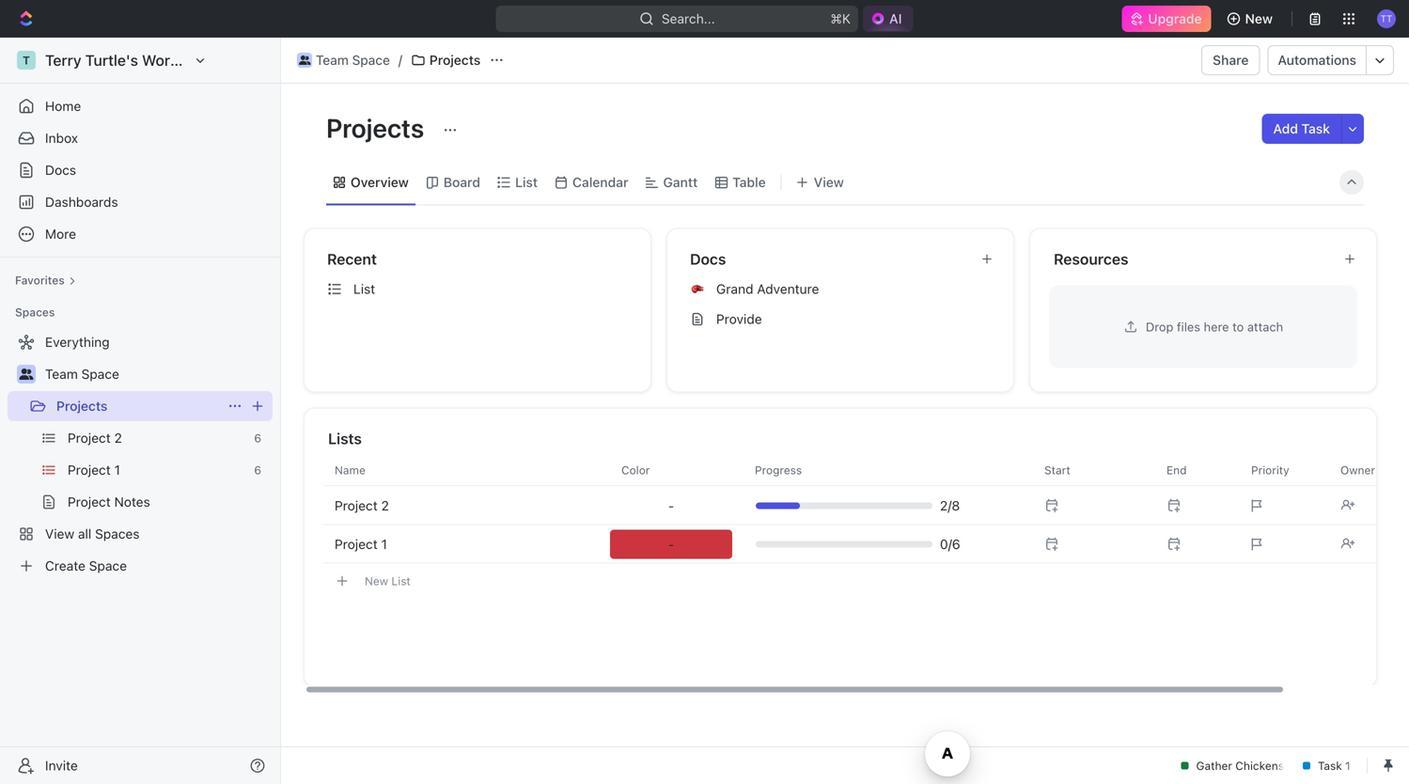 Task type: describe. For each thing, give the bounding box(es) containing it.
end
[[1167, 464, 1187, 477]]

table link
[[729, 169, 766, 196]]

lists button
[[327, 427, 1355, 450]]

0 vertical spatial list link
[[512, 169, 538, 196]]

color button
[[610, 455, 732, 485]]

0 horizontal spatial project 1 link
[[68, 455, 247, 485]]

provide
[[716, 311, 762, 327]]

board link
[[440, 169, 480, 196]]

view all spaces link
[[8, 519, 269, 549]]

search...
[[662, 11, 715, 26]]

0 vertical spatial space
[[352, 52, 390, 68]]

1 vertical spatial list link
[[320, 274, 643, 304]]

upgrade link
[[1122, 6, 1212, 32]]

new for new list
[[365, 575, 388, 588]]

to
[[1233, 320, 1244, 334]]

6 for project 1
[[254, 464, 261, 477]]

end button
[[1156, 455, 1240, 485]]

start
[[1045, 464, 1071, 477]]

color
[[622, 464, 650, 477]]

ai button
[[863, 6, 913, 32]]

start button
[[1033, 455, 1156, 485]]

create space
[[45, 558, 127, 574]]

user group image
[[299, 55, 311, 65]]

resources
[[1054, 250, 1129, 268]]

more button
[[8, 219, 273, 249]]

new button
[[1219, 4, 1284, 34]]

home
[[45, 98, 81, 114]]

2 vertical spatial space
[[89, 558, 127, 574]]

resources button
[[1053, 248, 1329, 270]]

name button
[[323, 455, 610, 485]]

tree inside sidebar navigation
[[8, 327, 273, 581]]

gantt link
[[660, 169, 698, 196]]

6 for project 2
[[254, 432, 261, 445]]

everything link
[[8, 327, 269, 357]]

adventure
[[757, 281, 819, 297]]

add task button
[[1262, 114, 1342, 144]]

team inside tree
[[45, 366, 78, 382]]

favorites
[[15, 274, 65, 287]]

1 vertical spatial list
[[354, 281, 375, 297]]

automations button
[[1269, 46, 1366, 74]]

2/8
[[940, 498, 960, 513]]

grand adventure
[[716, 281, 819, 297]]

name
[[335, 464, 366, 477]]

/
[[398, 52, 402, 68]]

0/6
[[940, 536, 961, 552]]

project 2 for right project 2 link
[[335, 498, 389, 513]]

lists
[[328, 430, 362, 448]]

1 horizontal spatial projects link
[[406, 49, 485, 71]]

view for view
[[814, 174, 844, 190]]

1 horizontal spatial team space
[[316, 52, 390, 68]]

2 horizontal spatial list
[[515, 174, 538, 190]]

drop files here to attach
[[1146, 320, 1284, 334]]

terry
[[45, 51, 81, 69]]

view button
[[790, 160, 851, 205]]

owner
[[1341, 464, 1376, 477]]

dropdown menu image
[[668, 498, 674, 513]]

favorites button
[[8, 269, 83, 291]]

1 horizontal spatial docs
[[690, 250, 726, 268]]

project 1 inside tree
[[68, 462, 120, 478]]

task
[[1302, 121, 1330, 136]]

terry turtle's workspace
[[45, 51, 220, 69]]

view button
[[790, 169, 851, 196]]

new for new
[[1246, 11, 1273, 26]]

new list button
[[323, 565, 1409, 598]]

0 vertical spatial project 2 link
[[68, 423, 247, 453]]

tt button
[[1372, 4, 1402, 34]]

create space link
[[8, 551, 269, 581]]

1 vertical spatial space
[[81, 366, 119, 382]]

provide link
[[683, 304, 1006, 334]]

0 vertical spatial projects
[[430, 52, 481, 68]]

board
[[444, 174, 480, 190]]

ai
[[890, 11, 902, 26]]

here
[[1204, 320, 1229, 334]]

inbox
[[45, 130, 78, 146]]

create
[[45, 558, 86, 574]]

gantt
[[663, 174, 698, 190]]

docs link
[[8, 155, 273, 185]]

calendar link
[[569, 169, 629, 196]]

files
[[1177, 320, 1201, 334]]

docs inside sidebar navigation
[[45, 162, 76, 178]]



Task type: vqa. For each thing, say whether or not it's contained in the screenshot.
Search Spaces, Folders, Lists "TEXT FIELD"
no



Task type: locate. For each thing, give the bounding box(es) containing it.
view all spaces
[[45, 526, 140, 542]]

2 up new list
[[381, 498, 389, 513]]

home link
[[8, 91, 273, 121]]

6
[[254, 432, 261, 445], [254, 464, 261, 477]]

project 1 up new list
[[335, 536, 387, 552]]

team space left '/'
[[316, 52, 390, 68]]

project 2 up project notes
[[68, 430, 122, 446]]

1 vertical spatial docs
[[690, 250, 726, 268]]

6 left the lists in the bottom left of the page
[[254, 432, 261, 445]]

team right user group image
[[316, 52, 349, 68]]

0 vertical spatial 1
[[114, 462, 120, 478]]

0 vertical spatial team space link
[[292, 49, 395, 71]]

dashboards link
[[8, 187, 273, 217]]

tt
[[1381, 13, 1393, 24]]

overview link
[[347, 169, 409, 196]]

1 vertical spatial projects
[[326, 112, 430, 143]]

view inside sidebar navigation
[[45, 526, 74, 542]]

1 horizontal spatial project 1 link
[[323, 526, 610, 563]]

docs up 🥊
[[690, 250, 726, 268]]

0 horizontal spatial 1
[[114, 462, 120, 478]]

1 horizontal spatial 2
[[381, 498, 389, 513]]

automations
[[1278, 52, 1357, 68]]

add
[[1274, 121, 1298, 136]]

priority button
[[1240, 455, 1330, 485]]

0 vertical spatial project 2
[[68, 430, 122, 446]]

spaces inside view all spaces link
[[95, 526, 140, 542]]

0 vertical spatial list
[[515, 174, 538, 190]]

0 horizontal spatial list
[[354, 281, 375, 297]]

projects right '/'
[[430, 52, 481, 68]]

0 vertical spatial projects link
[[406, 49, 485, 71]]

1 horizontal spatial project 2 link
[[323, 488, 610, 524]]

recent
[[327, 250, 377, 268]]

share
[[1213, 52, 1249, 68]]

team right user group icon
[[45, 366, 78, 382]]

1 horizontal spatial new
[[1246, 11, 1273, 26]]

projects up overview
[[326, 112, 430, 143]]

project inside 'project notes' link
[[68, 494, 111, 510]]

project 1 link up 'project notes' link
[[68, 455, 247, 485]]

list
[[515, 174, 538, 190], [354, 281, 375, 297], [392, 575, 411, 588]]

🥊
[[692, 282, 704, 296]]

0 vertical spatial team
[[316, 52, 349, 68]]

view for view all spaces
[[45, 526, 74, 542]]

0 horizontal spatial team
[[45, 366, 78, 382]]

projects link right '/'
[[406, 49, 485, 71]]

projects link down everything link
[[56, 391, 220, 421]]

team space link
[[292, 49, 395, 71], [45, 359, 269, 389]]

0 horizontal spatial project 2 link
[[68, 423, 247, 453]]

0 vertical spatial new
[[1246, 11, 1273, 26]]

upgrade
[[1148, 11, 1202, 26]]

add task
[[1274, 121, 1330, 136]]

1 up new list
[[381, 536, 387, 552]]

team space link left '/'
[[292, 49, 395, 71]]

attach
[[1248, 320, 1284, 334]]

1 horizontal spatial view
[[814, 174, 844, 190]]

more
[[45, 226, 76, 242]]

space down everything
[[81, 366, 119, 382]]

0 vertical spatial team space
[[316, 52, 390, 68]]

docs down inbox
[[45, 162, 76, 178]]

drop
[[1146, 320, 1174, 334]]

1 vertical spatial 1
[[381, 536, 387, 552]]

turtle's
[[85, 51, 138, 69]]

dashboards
[[45, 194, 118, 210]]

1 vertical spatial spaces
[[95, 526, 140, 542]]

project 2 link down name button
[[323, 488, 610, 524]]

all
[[78, 526, 91, 542]]

user group image
[[19, 369, 33, 380]]

project 2 link up 'project notes' link
[[68, 423, 247, 453]]

0 vertical spatial 6
[[254, 432, 261, 445]]

new list
[[365, 575, 411, 588]]

share button
[[1202, 45, 1260, 75]]

notes
[[114, 494, 150, 510]]

1 horizontal spatial spaces
[[95, 526, 140, 542]]

1 horizontal spatial project 2
[[335, 498, 389, 513]]

progress
[[755, 464, 802, 477]]

0 horizontal spatial team space
[[45, 366, 119, 382]]

view inside button
[[814, 174, 844, 190]]

project notes
[[68, 494, 150, 510]]

2 vertical spatial list
[[392, 575, 411, 588]]

space left '/'
[[352, 52, 390, 68]]

1 up project notes
[[114, 462, 120, 478]]

calendar
[[573, 174, 629, 190]]

team space inside tree
[[45, 366, 119, 382]]

0 horizontal spatial project 1
[[68, 462, 120, 478]]

0 vertical spatial docs
[[45, 162, 76, 178]]

⌘k
[[831, 11, 851, 26]]

view
[[814, 174, 844, 190], [45, 526, 74, 542]]

1 vertical spatial team space link
[[45, 359, 269, 389]]

0 vertical spatial project 1
[[68, 462, 120, 478]]

project 2 down name
[[335, 498, 389, 513]]

1 horizontal spatial team
[[316, 52, 349, 68]]

new inside new list button
[[365, 575, 388, 588]]

workspace
[[142, 51, 220, 69]]

1 inside tree
[[114, 462, 120, 478]]

1 horizontal spatial list
[[392, 575, 411, 588]]

team
[[316, 52, 349, 68], [45, 366, 78, 382]]

progress button
[[744, 455, 1022, 485]]

1 vertical spatial view
[[45, 526, 74, 542]]

1 6 from the top
[[254, 432, 261, 445]]

team space link inside tree
[[45, 359, 269, 389]]

spaces
[[15, 306, 55, 319], [95, 526, 140, 542]]

invite
[[45, 758, 78, 773]]

projects inside tree
[[56, 398, 108, 414]]

1 vertical spatial team
[[45, 366, 78, 382]]

1 horizontal spatial 1
[[381, 536, 387, 552]]

0 horizontal spatial new
[[365, 575, 388, 588]]

1 vertical spatial team space
[[45, 366, 119, 382]]

t
[[23, 54, 30, 67]]

1 vertical spatial project 1
[[335, 536, 387, 552]]

1 vertical spatial 6
[[254, 464, 261, 477]]

team space
[[316, 52, 390, 68], [45, 366, 119, 382]]

2 6 from the top
[[254, 464, 261, 477]]

view right table
[[814, 174, 844, 190]]

projects down everything
[[56, 398, 108, 414]]

project 1 link down name button
[[323, 526, 610, 563]]

0 horizontal spatial docs
[[45, 162, 76, 178]]

everything
[[45, 334, 110, 350]]

project 1 link
[[68, 455, 247, 485], [323, 526, 610, 563]]

project 2 for topmost project 2 link
[[68, 430, 122, 446]]

dropdown menu image
[[610, 530, 732, 559]]

spaces right all
[[95, 526, 140, 542]]

space down view all spaces
[[89, 558, 127, 574]]

1 vertical spatial project 1 link
[[323, 526, 610, 563]]

0 horizontal spatial project 2
[[68, 430, 122, 446]]

2 inside tree
[[114, 430, 122, 446]]

2 vertical spatial projects
[[56, 398, 108, 414]]

0 vertical spatial spaces
[[15, 306, 55, 319]]

1 vertical spatial new
[[365, 575, 388, 588]]

new
[[1246, 11, 1273, 26], [365, 575, 388, 588]]

project 2 link
[[68, 423, 247, 453], [323, 488, 610, 524]]

0 horizontal spatial projects link
[[56, 391, 220, 421]]

spaces down favorites
[[15, 306, 55, 319]]

1 horizontal spatial team space link
[[292, 49, 395, 71]]

0 vertical spatial project 1 link
[[68, 455, 247, 485]]

0 horizontal spatial spaces
[[15, 306, 55, 319]]

0 horizontal spatial 2
[[114, 430, 122, 446]]

grand
[[716, 281, 754, 297]]

inbox link
[[8, 123, 273, 153]]

0 vertical spatial view
[[814, 174, 844, 190]]

projects link
[[406, 49, 485, 71], [56, 391, 220, 421]]

sidebar navigation
[[0, 38, 285, 784]]

terry turtle's workspace, , element
[[17, 51, 36, 70]]

tree containing everything
[[8, 327, 273, 581]]

1 vertical spatial 2
[[381, 498, 389, 513]]

1 vertical spatial project 2 link
[[323, 488, 610, 524]]

project 1
[[68, 462, 120, 478], [335, 536, 387, 552]]

1 vertical spatial project 2
[[335, 498, 389, 513]]

project 2
[[68, 430, 122, 446], [335, 498, 389, 513]]

table
[[733, 174, 766, 190]]

6 left name
[[254, 464, 261, 477]]

1 horizontal spatial project 1
[[335, 536, 387, 552]]

0 horizontal spatial view
[[45, 526, 74, 542]]

0 horizontal spatial team space link
[[45, 359, 269, 389]]

team space link down everything link
[[45, 359, 269, 389]]

list link
[[512, 169, 538, 196], [320, 274, 643, 304]]

list inside new list button
[[392, 575, 411, 588]]

project notes link
[[68, 487, 269, 517]]

2 up project notes
[[114, 430, 122, 446]]

overview
[[351, 174, 409, 190]]

1 vertical spatial projects link
[[56, 391, 220, 421]]

2
[[114, 430, 122, 446], [381, 498, 389, 513]]

view left all
[[45, 526, 74, 542]]

project 1 up project notes
[[68, 462, 120, 478]]

owner button
[[1330, 455, 1409, 485]]

0 vertical spatial 2
[[114, 430, 122, 446]]

priority
[[1252, 464, 1290, 477]]

team space down everything
[[45, 366, 119, 382]]

new inside new button
[[1246, 11, 1273, 26]]

project 2 inside tree
[[68, 430, 122, 446]]

1
[[114, 462, 120, 478], [381, 536, 387, 552]]

space
[[352, 52, 390, 68], [81, 366, 119, 382], [89, 558, 127, 574]]

tree
[[8, 327, 273, 581]]



